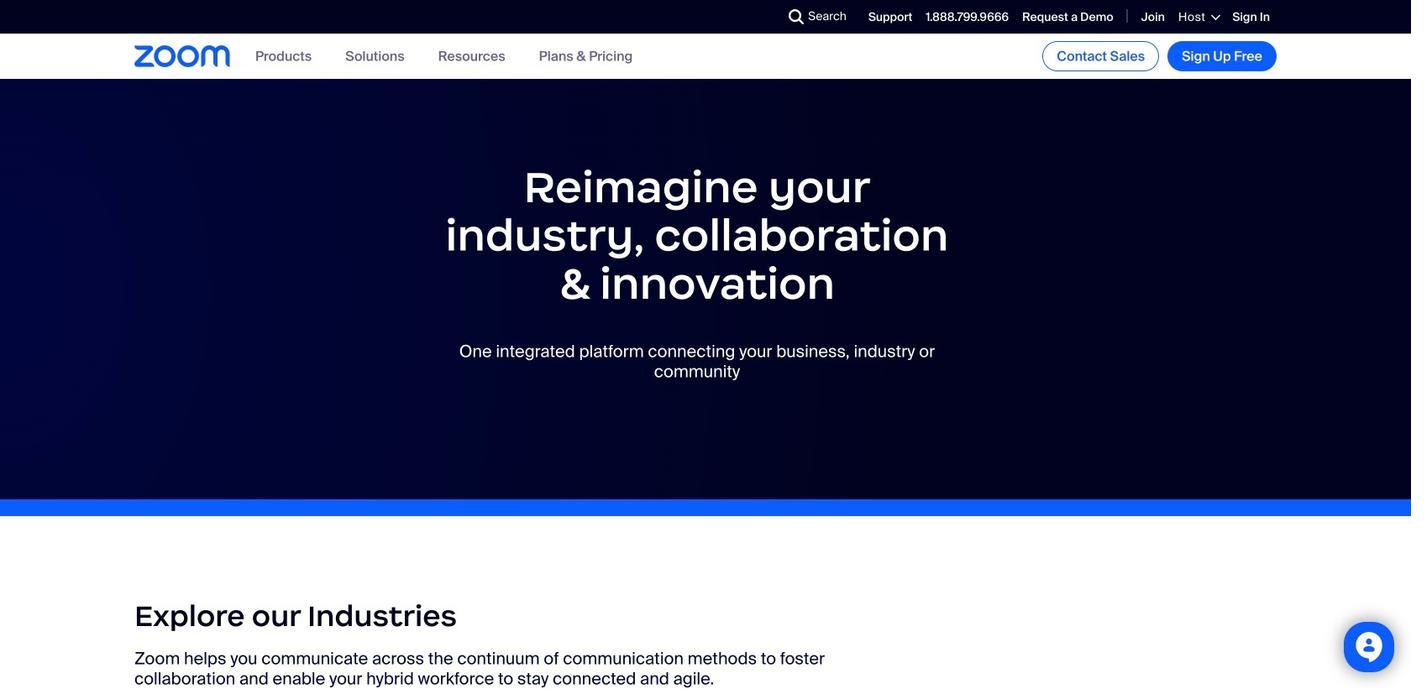 Task type: vqa. For each thing, say whether or not it's contained in the screenshot.
search
no



Task type: locate. For each thing, give the bounding box(es) containing it.
search image
[[789, 9, 804, 24], [789, 9, 804, 24]]

None search field
[[728, 3, 793, 30]]

main content
[[0, 79, 1412, 690]]



Task type: describe. For each thing, give the bounding box(es) containing it.
zoom logo image
[[134, 46, 230, 67]]



